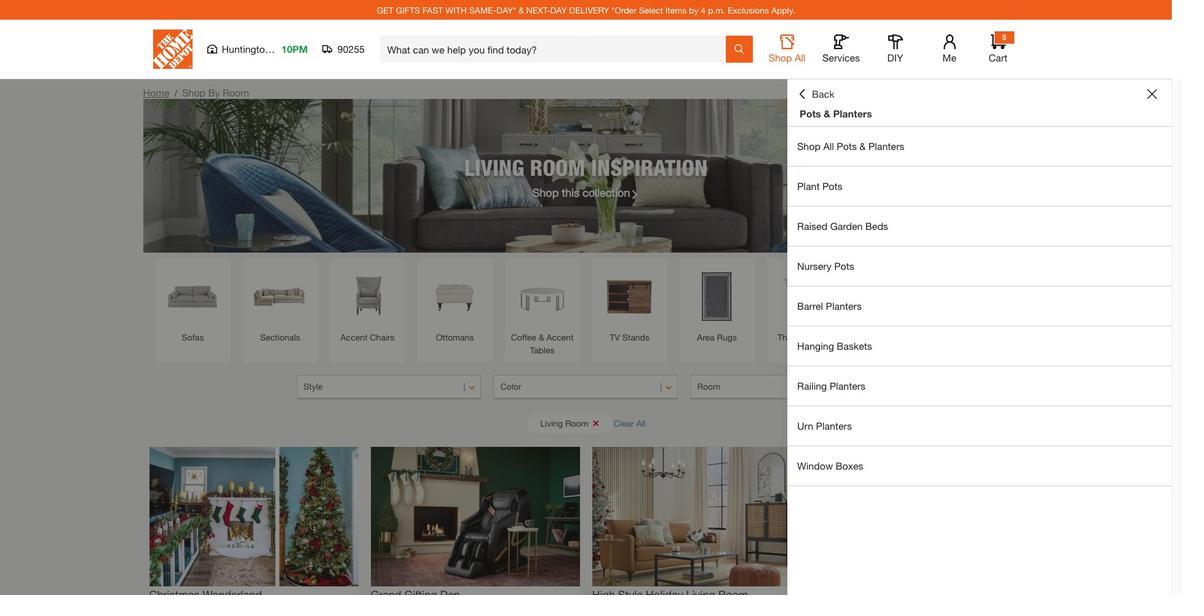 Task type: describe. For each thing, give the bounding box(es) containing it.
planters for urn planters
[[817, 420, 852, 432]]

living room inspiration
[[465, 154, 708, 181]]

sofas link
[[162, 265, 224, 344]]

pillows
[[804, 332, 832, 343]]

room down the color button
[[566, 418, 589, 429]]

ottomans image
[[424, 265, 487, 328]]

ottomans
[[436, 332, 474, 343]]

throw blankets link
[[861, 265, 924, 344]]

raised garden beds link
[[788, 207, 1173, 246]]

1 stretchy image image from the left
[[149, 447, 359, 587]]

hanging baskets
[[798, 340, 873, 352]]

sectionals
[[260, 332, 300, 343]]

nursery
[[798, 260, 832, 272]]

planters up shop all pots & planters
[[834, 108, 873, 119]]

hanging
[[798, 340, 835, 352]]

beds
[[866, 220, 889, 232]]

shop for shop all pots & planters
[[798, 140, 821, 152]]

plant
[[798, 180, 820, 192]]

feedback link image
[[1165, 208, 1182, 275]]

living for living room
[[541, 418, 563, 429]]

accent chairs
[[341, 332, 395, 343]]

cart 5
[[989, 33, 1008, 63]]

rugs
[[717, 332, 737, 343]]

plant pots link
[[788, 167, 1173, 206]]

color button
[[494, 375, 679, 400]]

home link
[[143, 87, 170, 98]]

huntington
[[222, 43, 271, 55]]

nursery pots
[[798, 260, 855, 272]]

coffee & accent tables link
[[511, 265, 574, 357]]

barrel
[[798, 300, 824, 312]]

raised garden beds
[[798, 220, 889, 232]]

garden
[[831, 220, 863, 232]]

get gifts fast with same-day* & next-day delivery *order select items by 4 p.m. exclusions apply.
[[377, 5, 796, 15]]

p.m.
[[708, 5, 726, 15]]

all for shop all
[[795, 52, 806, 63]]

*order
[[612, 5, 637, 15]]

/
[[174, 88, 177, 98]]

throw blankets image
[[861, 265, 924, 328]]

accent chairs image
[[336, 265, 399, 328]]

nursery pots link
[[788, 247, 1173, 286]]

area rugs link
[[686, 265, 749, 344]]

living for living room inspiration
[[465, 154, 525, 181]]

barrel planters
[[798, 300, 862, 312]]

huntington park
[[222, 43, 293, 55]]

sofas
[[182, 332, 204, 343]]

curtains & drapes image
[[948, 265, 1011, 328]]

living room button
[[528, 415, 612, 433]]

home / shop by room
[[143, 87, 249, 98]]

back
[[813, 88, 835, 100]]

ottomans link
[[424, 265, 487, 344]]

shop all pots & planters
[[798, 140, 905, 152]]

barrel planters link
[[788, 287, 1173, 326]]

urn
[[798, 420, 814, 432]]

planters for barrel planters
[[826, 300, 862, 312]]

color
[[501, 382, 522, 392]]

pots right nursery
[[835, 260, 855, 272]]

stands
[[623, 332, 650, 343]]

drawer close image
[[1148, 89, 1158, 99]]

window boxes link
[[788, 447, 1173, 486]]

living room
[[541, 418, 589, 429]]

throw for throw pillows
[[778, 332, 802, 343]]

throw pillows image
[[773, 265, 836, 328]]

this
[[562, 186, 580, 199]]

area rugs
[[697, 332, 737, 343]]

90255
[[338, 43, 365, 55]]

5
[[1003, 33, 1007, 42]]

sectionals link
[[249, 265, 312, 344]]

room up this
[[530, 154, 586, 181]]

room down area
[[698, 382, 721, 392]]

1 accent from the left
[[341, 332, 368, 343]]

shop all
[[769, 52, 806, 63]]

shop for shop this collection
[[533, 186, 559, 199]]

apply.
[[772, 5, 796, 15]]

select
[[639, 5, 663, 15]]

next-
[[527, 5, 551, 15]]

sofas image
[[162, 265, 224, 328]]

me button
[[930, 34, 970, 64]]

& right day*
[[519, 5, 524, 15]]

throw for throw blankets
[[862, 332, 886, 343]]

services
[[823, 52, 861, 63]]

accent chairs link
[[336, 265, 399, 344]]

railing planters link
[[788, 367, 1173, 406]]

the home depot logo image
[[153, 30, 192, 69]]

day
[[551, 5, 567, 15]]

cart
[[989, 52, 1008, 63]]

room button
[[691, 375, 876, 400]]

area rugs image
[[686, 265, 749, 328]]

window boxes
[[798, 460, 864, 472]]

room right by
[[223, 87, 249, 98]]

railing planters
[[798, 380, 866, 392]]



Task type: locate. For each thing, give the bounding box(es) containing it.
shop this collection
[[533, 186, 631, 199]]

planters right the urn
[[817, 420, 852, 432]]

railing
[[798, 380, 827, 392]]

collection
[[583, 186, 631, 199]]

all up back 'button'
[[795, 52, 806, 63]]

1 throw from the left
[[778, 332, 802, 343]]

items
[[666, 5, 687, 15]]

planters right "barrel"
[[826, 300, 862, 312]]

back button
[[798, 88, 835, 100]]

0 horizontal spatial throw
[[778, 332, 802, 343]]

4 stretchy image image from the left
[[814, 447, 1023, 587]]

day*
[[497, 5, 516, 15]]

same-
[[470, 5, 497, 15]]

get
[[377, 5, 394, 15]]

& down back
[[824, 108, 831, 119]]

delivery
[[570, 5, 610, 15]]

diy button
[[876, 34, 916, 64]]

1 horizontal spatial throw
[[862, 332, 886, 343]]

style button
[[297, 375, 482, 400]]

with
[[446, 5, 467, 15]]

menu
[[788, 127, 1173, 487]]

accent up tables
[[547, 332, 574, 343]]

area
[[697, 332, 715, 343]]

planters
[[834, 108, 873, 119], [869, 140, 905, 152], [826, 300, 862, 312], [830, 380, 866, 392], [817, 420, 852, 432]]

shop this collection link
[[533, 184, 640, 201]]

1 vertical spatial living
[[541, 418, 563, 429]]

planters right railing
[[830, 380, 866, 392]]

gifts
[[396, 5, 420, 15]]

90255 button
[[323, 43, 365, 55]]

home
[[143, 87, 170, 98]]

exclusions
[[728, 5, 769, 15]]

chairs
[[370, 332, 395, 343]]

boxes
[[836, 460, 864, 472]]

throw pillows
[[778, 332, 832, 343]]

1 horizontal spatial living
[[541, 418, 563, 429]]

throw blankets
[[862, 332, 922, 343]]

living inside button
[[541, 418, 563, 429]]

diy
[[888, 52, 904, 63]]

tables
[[530, 345, 555, 356]]

0 vertical spatial all
[[795, 52, 806, 63]]

shop down apply. at the right of page
[[769, 52, 793, 63]]

accent
[[341, 332, 368, 343], [547, 332, 574, 343]]

1 vertical spatial all
[[824, 140, 835, 152]]

park
[[273, 43, 293, 55]]

sectionals image
[[249, 265, 312, 328]]

by
[[208, 87, 220, 98]]

inspiration
[[591, 154, 708, 181]]

4
[[701, 5, 706, 15]]

all for clear all
[[637, 418, 646, 429]]

0 horizontal spatial accent
[[341, 332, 368, 343]]

coffee
[[511, 332, 537, 343]]

0 horizontal spatial all
[[637, 418, 646, 429]]

pots right plant
[[823, 180, 843, 192]]

1 horizontal spatial all
[[795, 52, 806, 63]]

& up tables
[[539, 332, 545, 343]]

&
[[519, 5, 524, 15], [824, 108, 831, 119], [860, 140, 866, 152], [539, 332, 545, 343]]

clear all button
[[614, 412, 646, 435]]

shop right the /
[[182, 87, 206, 98]]

3 stretchy image image from the left
[[592, 447, 802, 587]]

me
[[943, 52, 957, 63]]

2 vertical spatial all
[[637, 418, 646, 429]]

tv stands
[[610, 332, 650, 343]]

urn planters link
[[788, 407, 1173, 446]]

coffee & accent tables image
[[511, 265, 574, 328]]

1 horizontal spatial accent
[[547, 332, 574, 343]]

style
[[304, 382, 323, 392]]

throw left blankets
[[862, 332, 886, 343]]

by
[[689, 5, 699, 15]]

pots down back 'button'
[[800, 108, 822, 119]]

blankets
[[889, 332, 922, 343]]

clear
[[614, 418, 634, 429]]

0 vertical spatial living
[[465, 154, 525, 181]]

throw pillows link
[[773, 265, 836, 344]]

0 horizontal spatial living
[[465, 154, 525, 181]]

2 stretchy image image from the left
[[371, 447, 580, 587]]

all right clear
[[637, 418, 646, 429]]

& down "pots & planters"
[[860, 140, 866, 152]]

pots
[[800, 108, 822, 119], [837, 140, 857, 152], [823, 180, 843, 192], [835, 260, 855, 272]]

throw left pillows
[[778, 332, 802, 343]]

shop left this
[[533, 186, 559, 199]]

shop inside button
[[769, 52, 793, 63]]

clear all
[[614, 418, 646, 429]]

plant pots
[[798, 180, 843, 192]]

shop for shop all
[[769, 52, 793, 63]]

baskets
[[837, 340, 873, 352]]

2 throw from the left
[[862, 332, 886, 343]]

shop all pots & planters link
[[788, 127, 1173, 166]]

& inside coffee & accent tables
[[539, 332, 545, 343]]

tv
[[610, 332, 620, 343]]

accent inside coffee & accent tables
[[547, 332, 574, 343]]

hanging baskets link
[[788, 327, 1173, 366]]

2 accent from the left
[[547, 332, 574, 343]]

menu containing shop all pots & planters
[[788, 127, 1173, 487]]

all
[[795, 52, 806, 63], [824, 140, 835, 152], [637, 418, 646, 429]]

living
[[465, 154, 525, 181], [541, 418, 563, 429]]

shop
[[769, 52, 793, 63], [182, 87, 206, 98], [798, 140, 821, 152], [533, 186, 559, 199]]

tv stands image
[[599, 265, 661, 328]]

stretchy image image
[[149, 447, 359, 587], [371, 447, 580, 587], [592, 447, 802, 587], [814, 447, 1023, 587]]

2 horizontal spatial all
[[824, 140, 835, 152]]

shop up plant
[[798, 140, 821, 152]]

planters down "pots & planters"
[[869, 140, 905, 152]]

10pm
[[282, 43, 308, 55]]

urn planters
[[798, 420, 852, 432]]

all down "pots & planters"
[[824, 140, 835, 152]]

window
[[798, 460, 833, 472]]

tv stands link
[[599, 265, 661, 344]]

all for shop all pots & planters
[[824, 140, 835, 152]]

pots down "pots & planters"
[[837, 140, 857, 152]]

pots & planters
[[800, 108, 873, 119]]

room
[[223, 87, 249, 98], [530, 154, 586, 181], [698, 382, 721, 392], [566, 418, 589, 429]]

accent left chairs
[[341, 332, 368, 343]]

fast
[[423, 5, 443, 15]]

shop all button
[[768, 34, 807, 64]]

coffee & accent tables
[[511, 332, 574, 356]]

planters for railing planters
[[830, 380, 866, 392]]

What can we help you find today? search field
[[387, 36, 725, 62]]

raised
[[798, 220, 828, 232]]



Task type: vqa. For each thing, say whether or not it's contained in the screenshot.
"Accent"
yes



